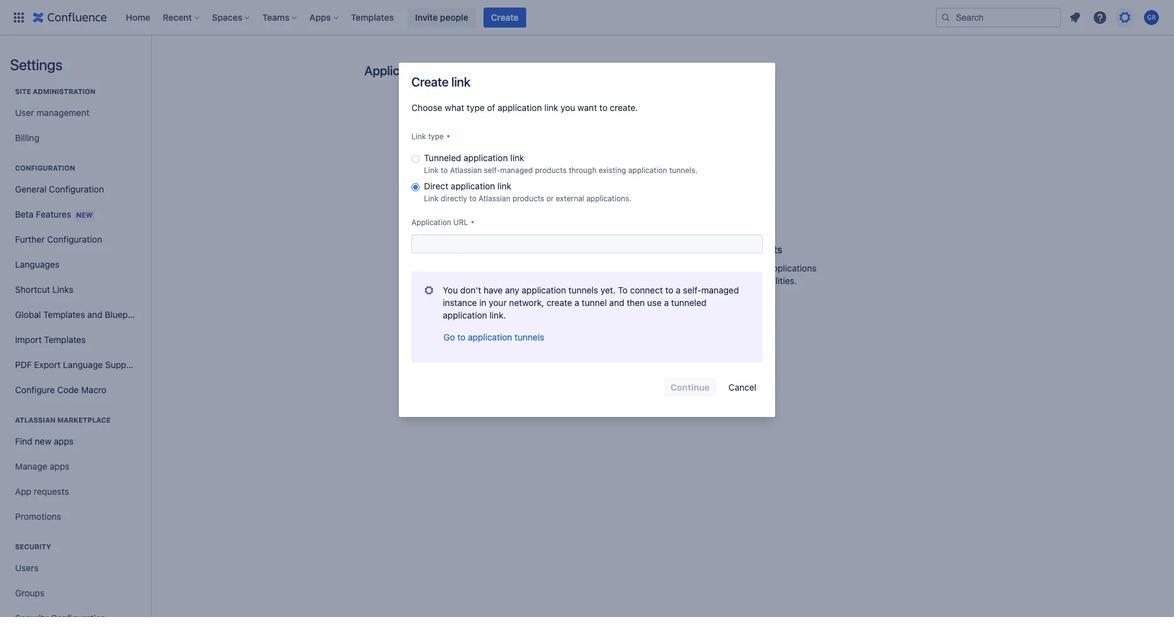 Task type: describe. For each thing, give the bounding box(es) containing it.
home link
[[122, 7, 154, 27]]

information,
[[624, 275, 673, 286]]

0 horizontal spatial a
[[574, 297, 579, 308]]

create inside create link dialog
[[411, 75, 448, 89]]

application
[[364, 63, 427, 78]]

app requests
[[15, 486, 69, 497]]

promotions
[[15, 511, 61, 522]]

and inside you don't have any application tunnels yet. to connect to a self-managed instance in your network, create a tunnel and then use a tunneled application link.
[[609, 297, 624, 308]]

or inside integrate confluence with other atlassian products or external applications so they can exchange information, resources, and functionalities.
[[722, 263, 730, 273]]

managed inside you don't have any application tunnels yet. to connect to a self-managed instance in your network, create a tunnel and then use a tunneled application link.
[[701, 285, 739, 295]]

import templates
[[15, 334, 86, 345]]

so
[[534, 275, 544, 286]]

links
[[52, 284, 73, 295]]

none text field inside create link dialog
[[411, 235, 763, 253]]

choose what type of application link you want to create.
[[411, 102, 638, 113]]

global element
[[8, 0, 933, 35]]

create link inside dialog
[[411, 75, 470, 89]]

support
[[105, 359, 138, 370]]

atlassian down direct application link
[[479, 194, 510, 203]]

1 horizontal spatial a
[[664, 297, 669, 308]]

blueprints
[[105, 309, 146, 320]]

link for tunneled application link
[[424, 166, 439, 175]]

tunneled
[[424, 152, 461, 163]]

of
[[487, 102, 495, 113]]

connect
[[630, 285, 663, 295]]

and inside "configuration" group
[[87, 309, 102, 320]]

macro
[[81, 384, 106, 395]]

create.
[[610, 102, 638, 113]]

exchange
[[583, 275, 622, 286]]

atlassian marketplace
[[15, 416, 111, 424]]

tunneled
[[671, 297, 707, 308]]

integrate for integrate confluence with other atlassian products or external applications so they can exchange information, resources, and functionalities.
[[514, 263, 551, 273]]

yet.
[[601, 285, 616, 295]]

create link button
[[636, 297, 695, 315]]

groups
[[15, 588, 45, 598]]

instance
[[443, 297, 477, 308]]

administration
[[33, 87, 95, 95]]

tunnels.
[[669, 166, 698, 175]]

configure
[[15, 384, 55, 395]]

integrate confluence with other atlassian products or external applications so they can exchange information, resources, and functionalities.
[[514, 263, 817, 286]]

configuration for further
[[47, 234, 102, 245]]

templates link
[[347, 7, 398, 27]]

groups link
[[10, 581, 140, 606]]

atlassian down tunneled application link
[[450, 166, 482, 175]]

languages link
[[10, 252, 140, 277]]

go
[[443, 332, 455, 342]]

don't
[[460, 285, 481, 295]]

create link inside button
[[643, 300, 688, 311]]

Search field
[[936, 7, 1061, 27]]

users
[[15, 563, 39, 573]]

languages
[[15, 259, 59, 270]]

shortcut
[[15, 284, 50, 295]]

templates for import templates
[[44, 334, 86, 345]]

billing
[[15, 132, 39, 143]]

configuration group
[[10, 151, 146, 406]]

continue
[[671, 382, 710, 393]]

external inside create link dialog
[[556, 194, 584, 203]]

have
[[484, 285, 503, 295]]

features
[[36, 209, 71, 219]]

atlassian inside integrate confluence with other atlassian products or external applications so they can exchange information, resources, and functionalities.
[[645, 263, 681, 273]]

manage apps
[[15, 461, 69, 472]]

code
[[57, 384, 79, 395]]

to inside you don't have any application tunnels yet. to connect to a self-managed instance in your network, create a tunnel and then use a tunneled application link.
[[665, 285, 673, 295]]

find
[[15, 436, 32, 447]]

application links
[[364, 63, 455, 78]]

tunneled application link
[[424, 152, 524, 163]]

general configuration link
[[10, 177, 140, 202]]

create link dialog
[[399, 63, 775, 417]]

create
[[547, 297, 572, 308]]

site administration
[[15, 87, 95, 95]]

new
[[76, 210, 93, 219]]

beta
[[15, 209, 34, 219]]

language
[[63, 359, 103, 370]]

apps button
[[306, 7, 343, 27]]

create inside create link
[[491, 12, 519, 22]]

tunnels inside you don't have any application tunnels yet. to connect to a self-managed instance in your network, create a tunnel and then use a tunneled application link.
[[568, 285, 598, 295]]

management
[[36, 107, 89, 118]]

your
[[489, 297, 507, 308]]

import
[[15, 334, 42, 345]]

link to atlassian self-managed products through existing application tunnels.
[[424, 166, 698, 175]]

to
[[618, 285, 628, 295]]

direct
[[424, 181, 448, 191]]

use
[[647, 297, 662, 308]]

go to application tunnels link
[[443, 328, 545, 347]]

with for integrate confluence with other atlassian products
[[648, 244, 667, 255]]

other for integrate confluence with other atlassian products or external applications so they can exchange information, resources, and functionalities.
[[621, 263, 642, 273]]

spaces
[[212, 12, 242, 22]]

directly
[[441, 194, 467, 203]]

application down instance at the left of the page
[[443, 310, 487, 320]]

link inside create link button
[[673, 300, 688, 311]]

integrate for integrate confluence with other atlassian products
[[548, 244, 590, 255]]

any
[[505, 285, 519, 295]]

you don't have any application tunnels yet. to connect to a self-managed instance in your network, create a tunnel and then use a tunneled application link.
[[443, 285, 739, 320]]

want
[[578, 102, 597, 113]]

required image
[[471, 220, 481, 230]]

required image
[[447, 134, 457, 144]]

0 vertical spatial configuration
[[15, 164, 75, 172]]

create link
[[483, 7, 526, 27]]

requests
[[34, 486, 69, 497]]

create inside create link button
[[643, 300, 671, 311]]

home
[[126, 12, 150, 22]]

0 horizontal spatial managed
[[500, 166, 533, 175]]

to right go
[[457, 332, 465, 342]]

applications
[[768, 263, 817, 273]]

templates inside global element
[[351, 12, 394, 22]]

import templates link
[[10, 327, 140, 352]]

cancel button
[[722, 378, 763, 397]]

invite people button
[[408, 7, 476, 27]]

other for integrate confluence with other atlassian products
[[670, 244, 694, 255]]

atlassian inside atlassian marketplace group
[[15, 416, 56, 424]]

global
[[15, 309, 41, 320]]

link.
[[489, 310, 506, 320]]

general configuration
[[15, 184, 104, 194]]

billing link
[[10, 125, 140, 151]]

application right existing
[[628, 166, 667, 175]]

promotions link
[[10, 504, 140, 529]]

confluence for integrate confluence with other atlassian products or external applications so they can exchange information, resources, and functionalities.
[[553, 263, 599, 273]]



Task type: locate. For each thing, give the bounding box(es) containing it.
other
[[670, 244, 694, 255], [621, 263, 642, 273]]

1 vertical spatial templates
[[43, 309, 85, 320]]

and down to
[[609, 297, 624, 308]]

create up the choose
[[411, 75, 448, 89]]

with inside integrate confluence with other atlassian products or external applications so they can exchange information, resources, and functionalities.
[[602, 263, 619, 273]]

templates for global templates and blueprints
[[43, 309, 85, 320]]

spaces button
[[208, 7, 255, 27]]

security
[[15, 542, 51, 551]]

1 horizontal spatial create
[[491, 12, 519, 22]]

1 vertical spatial other
[[621, 263, 642, 273]]

you
[[443, 285, 458, 295]]

self-
[[484, 166, 500, 175], [683, 285, 701, 295]]

settings
[[10, 56, 62, 73]]

2 horizontal spatial and
[[720, 275, 735, 286]]

export
[[34, 359, 61, 370]]

0 vertical spatial other
[[670, 244, 694, 255]]

0 vertical spatial or
[[546, 194, 554, 203]]

and inside integrate confluence with other atlassian products or external applications so they can exchange information, resources, and functionalities.
[[720, 275, 735, 286]]

configuration
[[15, 164, 75, 172], [49, 184, 104, 194], [47, 234, 102, 245]]

confluence image
[[33, 10, 107, 25], [33, 10, 107, 25]]

application up directly
[[451, 181, 495, 191]]

1 horizontal spatial create link
[[643, 300, 688, 311]]

configuration up languages 'link'
[[47, 234, 102, 245]]

configuration up general
[[15, 164, 75, 172]]

marketplace
[[57, 416, 111, 424]]

0 vertical spatial integrate
[[548, 244, 590, 255]]

and
[[720, 275, 735, 286], [609, 297, 624, 308], [87, 309, 102, 320]]

configure code macro link
[[10, 378, 140, 403]]

1 vertical spatial self-
[[683, 285, 701, 295]]

links
[[430, 63, 455, 78]]

create right people
[[491, 12, 519, 22]]

tunnels down the network,
[[515, 332, 544, 342]]

1 vertical spatial external
[[733, 263, 765, 273]]

to down direct application link
[[469, 194, 476, 203]]

or inside create link dialog
[[546, 194, 554, 203]]

0 horizontal spatial create link
[[411, 75, 470, 89]]

to up create link button
[[665, 285, 673, 295]]

other up information,
[[621, 263, 642, 273]]

other inside integrate confluence with other atlassian products or external applications so they can exchange information, resources, and functionalities.
[[621, 263, 642, 273]]

0 horizontal spatial other
[[621, 263, 642, 273]]

confluence
[[593, 244, 645, 255], [553, 263, 599, 273]]

global templates and blueprints
[[15, 309, 146, 320]]

application up direct application link
[[464, 152, 508, 163]]

0 vertical spatial link
[[424, 166, 439, 175]]

a up tunneled at the right
[[676, 285, 681, 295]]

0 vertical spatial templates
[[351, 12, 394, 22]]

resources,
[[675, 275, 718, 286]]

0 vertical spatial self-
[[484, 166, 500, 175]]

apps up 'requests'
[[50, 461, 69, 472]]

you
[[561, 102, 575, 113]]

security group
[[10, 529, 140, 617]]

new
[[35, 436, 51, 447]]

templates up pdf export language support link at left
[[44, 334, 86, 345]]

they
[[546, 275, 564, 286]]

0 horizontal spatial create
[[411, 75, 448, 89]]

link up direct
[[424, 166, 439, 175]]

configuration up new
[[49, 184, 104, 194]]

link down direct
[[424, 194, 439, 203]]

2 vertical spatial and
[[87, 309, 102, 320]]

self- up tunneled at the right
[[683, 285, 701, 295]]

Tunneled application link radio
[[411, 155, 420, 163]]

1 horizontal spatial and
[[609, 297, 624, 308]]

2 horizontal spatial create
[[643, 300, 671, 311]]

1 vertical spatial link
[[424, 194, 439, 203]]

1 horizontal spatial with
[[648, 244, 667, 255]]

1 vertical spatial create
[[411, 75, 448, 89]]

and right resources,
[[720, 275, 735, 286]]

with
[[648, 244, 667, 255], [602, 263, 619, 273]]

atlassian marketplace group
[[10, 403, 140, 533]]

None text field
[[411, 235, 763, 253]]

manage
[[15, 461, 47, 472]]

0 horizontal spatial and
[[87, 309, 102, 320]]

1 vertical spatial confluence
[[553, 263, 599, 273]]

products for integrate confluence with other atlassian products
[[741, 244, 782, 255]]

0 vertical spatial create link
[[411, 75, 470, 89]]

can
[[566, 275, 581, 286]]

existing
[[599, 166, 626, 175]]

products up resources,
[[684, 263, 720, 273]]

application up create
[[522, 285, 566, 295]]

1 horizontal spatial external
[[733, 263, 765, 273]]

integrate inside integrate confluence with other atlassian products or external applications so they can exchange information, resources, and functionalities.
[[514, 263, 551, 273]]

further configuration link
[[10, 227, 140, 252]]

self- inside you don't have any application tunnels yet. to connect to a self-managed instance in your network, create a tunnel and then use a tunneled application link.
[[683, 285, 701, 295]]

application
[[498, 102, 542, 113], [464, 152, 508, 163], [628, 166, 667, 175], [451, 181, 495, 191], [522, 285, 566, 295], [443, 310, 487, 320], [468, 332, 512, 342]]

and left blueprints at the bottom left of page
[[87, 309, 102, 320]]

app requests link
[[10, 479, 140, 504]]

atlassian up 'new'
[[15, 416, 56, 424]]

integrate
[[548, 244, 590, 255], [514, 263, 551, 273]]

cancel
[[729, 382, 756, 393]]

continue button
[[664, 378, 716, 397]]

pdf
[[15, 359, 32, 370]]

0 horizontal spatial self-
[[484, 166, 500, 175]]

2 vertical spatial configuration
[[47, 234, 102, 245]]

templates right "apps" popup button
[[351, 12, 394, 22]]

external up functionalities. on the right top
[[733, 263, 765, 273]]

1 horizontal spatial managed
[[701, 285, 739, 295]]

1 horizontal spatial other
[[670, 244, 694, 255]]

with up exchange
[[602, 263, 619, 273]]

templates down the links
[[43, 309, 85, 320]]

with up integrate confluence with other atlassian products or external applications so they can exchange information, resources, and functionalities. in the top of the page
[[648, 244, 667, 255]]

create
[[491, 12, 519, 22], [411, 75, 448, 89], [643, 300, 671, 311]]

with for integrate confluence with other atlassian products or external applications so they can exchange information, resources, and functionalities.
[[602, 263, 619, 273]]

applications.
[[586, 194, 631, 203]]

integrate confluence with other atlassian products
[[548, 244, 782, 255]]

1 vertical spatial create link
[[643, 300, 688, 311]]

confluence up can
[[553, 263, 599, 273]]

confluence up exchange
[[593, 244, 645, 255]]

application right of at the left top
[[498, 102, 542, 113]]

products
[[535, 166, 567, 175], [513, 194, 544, 203], [741, 244, 782, 255], [684, 263, 720, 273]]

2 horizontal spatial a
[[676, 285, 681, 295]]

products left the through
[[535, 166, 567, 175]]

search image
[[941, 12, 951, 22]]

0 vertical spatial create
[[491, 12, 519, 22]]

apps right 'new'
[[54, 436, 74, 447]]

managed up link directly to atlassian products or external applications.
[[500, 166, 533, 175]]

products for integrate confluence with other atlassian products or external applications so they can exchange information, resources, and functionalities.
[[684, 263, 720, 273]]

0 horizontal spatial with
[[602, 263, 619, 273]]

a left tunnel
[[574, 297, 579, 308]]

go to application tunnels
[[443, 332, 544, 342]]

settings icon image
[[1118, 10, 1133, 25]]

or
[[546, 194, 554, 203], [722, 263, 730, 273]]

find new apps
[[15, 436, 74, 447]]

products up functionalities. on the right top
[[741, 244, 782, 255]]

general
[[15, 184, 47, 194]]

self- down tunneled application link
[[484, 166, 500, 175]]

1 link from the top
[[424, 166, 439, 175]]

0 vertical spatial and
[[720, 275, 735, 286]]

0 horizontal spatial tunnels
[[515, 332, 544, 342]]

1 vertical spatial tunnels
[[515, 332, 544, 342]]

global templates and blueprints link
[[10, 302, 146, 327]]

site
[[15, 87, 31, 95]]

tunnel
[[582, 297, 607, 308]]

functionalities.
[[737, 275, 797, 286]]

other up integrate confluence with other atlassian products or external applications so they can exchange information, resources, and functionalities. in the top of the page
[[670, 244, 694, 255]]

create down connect
[[643, 300, 671, 311]]

products down link to atlassian self-managed products through existing application tunnels.
[[513, 194, 544, 203]]

invite
[[415, 12, 438, 22]]

a right use
[[664, 297, 669, 308]]

1 vertical spatial configuration
[[49, 184, 104, 194]]

atlassian down integrate confluence with other atlassian products
[[645, 263, 681, 273]]

1 vertical spatial apps
[[50, 461, 69, 472]]

products for link to atlassian self-managed products through existing application tunnels.
[[535, 166, 567, 175]]

0 horizontal spatial or
[[546, 194, 554, 203]]

to down tunneled
[[441, 166, 448, 175]]

invite people
[[415, 12, 468, 22]]

0 vertical spatial with
[[648, 244, 667, 255]]

further configuration
[[15, 234, 102, 245]]

2 link from the top
[[424, 194, 439, 203]]

0 vertical spatial apps
[[54, 436, 74, 447]]

integrate up so
[[514, 263, 551, 273]]

1 vertical spatial managed
[[701, 285, 739, 295]]

configure code macro
[[15, 384, 106, 395]]

0 vertical spatial managed
[[500, 166, 533, 175]]

1 vertical spatial or
[[722, 263, 730, 273]]

1 horizontal spatial or
[[722, 263, 730, 273]]

1 horizontal spatial tunnels
[[568, 285, 598, 295]]

confluence inside integrate confluence with other atlassian products or external applications so they can exchange information, resources, and functionalities.
[[553, 263, 599, 273]]

create link up the 'what'
[[411, 75, 470, 89]]

1 vertical spatial integrate
[[514, 263, 551, 273]]

atlassian up resources,
[[697, 244, 738, 255]]

managed
[[500, 166, 533, 175], [701, 285, 739, 295]]

0 vertical spatial confluence
[[593, 244, 645, 255]]

shortcut links
[[15, 284, 73, 295]]

confluence for integrate confluence with other atlassian products
[[593, 244, 645, 255]]

0 vertical spatial tunnels
[[568, 285, 598, 295]]

0 horizontal spatial external
[[556, 194, 584, 203]]

what
[[445, 102, 464, 113]]

people
[[440, 12, 468, 22]]

apps
[[309, 12, 331, 22]]

2 vertical spatial templates
[[44, 334, 86, 345]]

link directly to atlassian products or external applications.
[[424, 194, 631, 203]]

pdf export language support
[[15, 359, 138, 370]]

1 vertical spatial with
[[602, 263, 619, 273]]

Direct application link radio
[[411, 183, 420, 191]]

products inside integrate confluence with other atlassian products or external applications so they can exchange information, resources, and functionalities.
[[684, 263, 720, 273]]

site administration group
[[10, 74, 140, 154]]

tunnels up tunnel
[[568, 285, 598, 295]]

direct application link
[[424, 181, 511, 191]]

find new apps link
[[10, 429, 140, 454]]

then
[[627, 297, 645, 308]]

managed up tunneled at the right
[[701, 285, 739, 295]]

2 vertical spatial create
[[643, 300, 671, 311]]

external down link to atlassian self-managed products through existing application tunnels.
[[556, 194, 584, 203]]

create link down connect
[[643, 300, 688, 311]]

user management link
[[10, 100, 140, 125]]

integrate up can
[[548, 244, 590, 255]]

in
[[479, 297, 486, 308]]

apps
[[54, 436, 74, 447], [50, 461, 69, 472]]

app
[[15, 486, 31, 497]]

link for direct application link
[[424, 194, 439, 203]]

external inside integrate confluence with other atlassian products or external applications so they can exchange information, resources, and functionalities.
[[733, 263, 765, 273]]

pdf export language support link
[[10, 352, 140, 378]]

configuration for general
[[49, 184, 104, 194]]

choose
[[411, 102, 442, 113]]

user management
[[15, 107, 89, 118]]

1 horizontal spatial self-
[[683, 285, 701, 295]]

0 vertical spatial external
[[556, 194, 584, 203]]

to right want
[[599, 102, 607, 113]]

banner
[[0, 0, 1174, 35]]

application down link.
[[468, 332, 512, 342]]

1 vertical spatial and
[[609, 297, 624, 308]]

banner containing home
[[0, 0, 1174, 35]]



Task type: vqa. For each thing, say whether or not it's contained in the screenshot.
the top Create
yes



